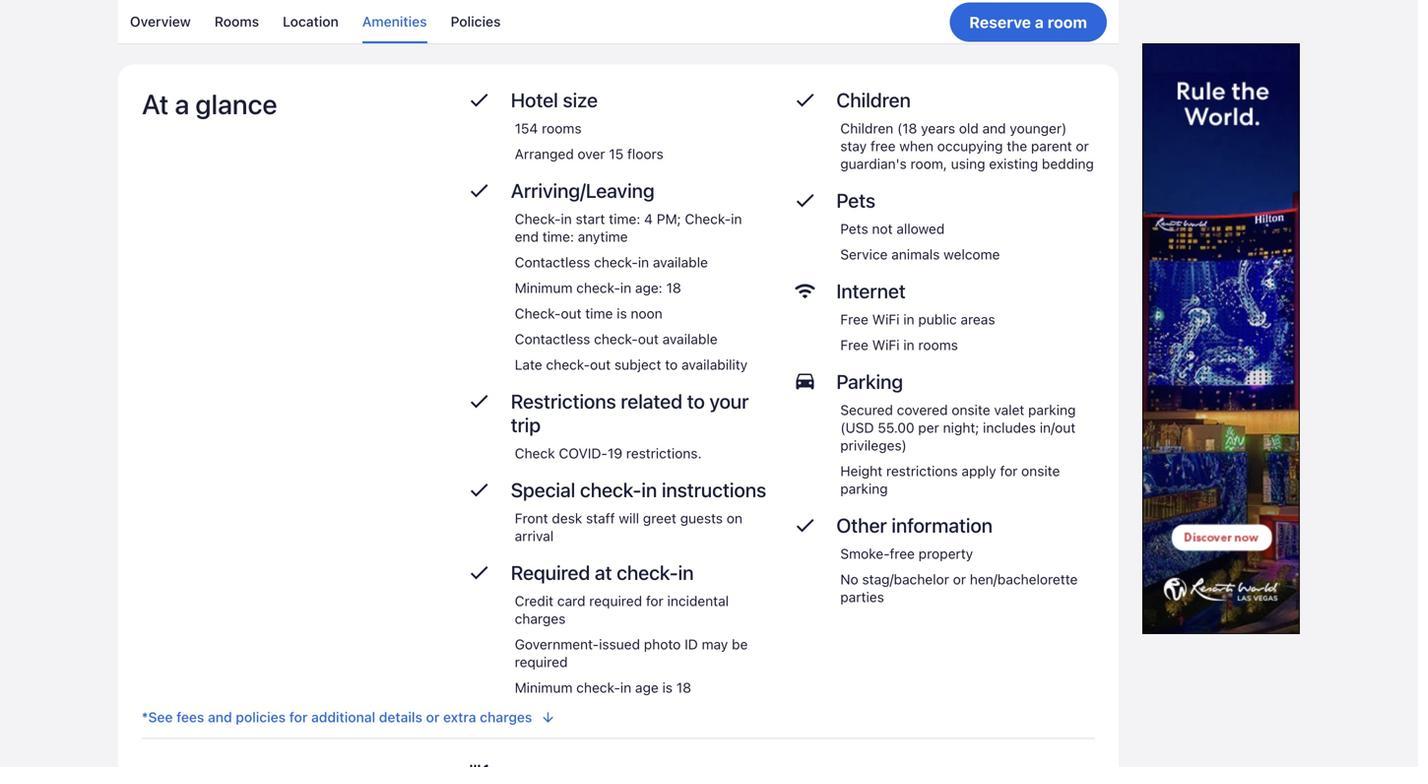 Task type: locate. For each thing, give the bounding box(es) containing it.
pets up service
[[841, 221, 869, 237]]

1 horizontal spatial or
[[953, 571, 966, 588]]

charges down credit
[[515, 611, 566, 627]]

available
[[653, 254, 708, 270], [663, 331, 718, 347]]

children for children
[[837, 88, 911, 111]]

secured
[[841, 402, 893, 418]]

hotel size
[[511, 88, 598, 111]]

not
[[872, 221, 893, 237]]

other information
[[837, 514, 993, 537]]

2 horizontal spatial for
[[1000, 463, 1018, 479]]

in up incidental
[[678, 561, 694, 584]]

2 vertical spatial out
[[590, 357, 611, 373]]

start
[[576, 211, 605, 227]]

2 minimum from the top
[[515, 680, 573, 696]]

using
[[951, 156, 986, 172]]

1 vertical spatial for
[[646, 593, 664, 609]]

0 horizontal spatial out
[[561, 305, 582, 322]]

0 vertical spatial onsite
[[952, 402, 991, 418]]

fees
[[176, 709, 204, 725]]

0 vertical spatial a
[[1035, 13, 1044, 32]]

out left subject
[[590, 357, 611, 373]]

or up bedding
[[1076, 138, 1089, 154]]

1 horizontal spatial to
[[687, 390, 705, 413]]

0 horizontal spatial onsite
[[952, 402, 991, 418]]

1 vertical spatial a
[[175, 88, 189, 120]]

1 vertical spatial pets
[[841, 221, 869, 237]]

0 horizontal spatial and
[[208, 709, 232, 725]]

trip
[[511, 413, 541, 436]]

charges
[[515, 611, 566, 627], [480, 709, 532, 725]]

contactless down end
[[515, 254, 591, 270]]

for inside button
[[289, 709, 308, 725]]

0 vertical spatial pets
[[837, 189, 876, 212]]

0 horizontal spatial or
[[426, 709, 440, 725]]

0 horizontal spatial to
[[665, 357, 678, 373]]

1 vertical spatial is
[[663, 680, 673, 696]]

property
[[919, 546, 974, 562]]

or inside "children (18 years old and younger) stay free when occupying the parent or guardian's room, using existing bedding"
[[1076, 138, 1089, 154]]

medium image
[[540, 710, 556, 725]]

1 vertical spatial 18
[[677, 680, 692, 696]]

years
[[921, 120, 956, 136]]

or left extra
[[426, 709, 440, 725]]

0 vertical spatial minimum
[[515, 280, 573, 296]]

contactless up "late"
[[515, 331, 591, 347]]

in/out
[[1040, 420, 1076, 436]]

1 vertical spatial onsite
[[1022, 463, 1060, 479]]

1 horizontal spatial onsite
[[1022, 463, 1060, 479]]

0 vertical spatial out
[[561, 305, 582, 322]]

0 horizontal spatial for
[[289, 709, 308, 725]]

check- up *see fees and policies for additional details or extra charges button at the bottom
[[577, 680, 621, 696]]

0 vertical spatial time:
[[609, 211, 641, 227]]

free
[[841, 311, 869, 327], [841, 337, 869, 353]]

minimum up medium icon
[[515, 680, 573, 696]]

children inside "children (18 years old and younger) stay free when occupying the parent or guardian's room, using existing bedding"
[[841, 120, 894, 136]]

2 wifi from the top
[[873, 337, 900, 353]]

wifi up parking
[[873, 337, 900, 353]]

0 horizontal spatial is
[[617, 305, 627, 322]]

in left start in the left of the page
[[561, 211, 572, 227]]

guardian's
[[841, 156, 907, 172]]

1 vertical spatial out
[[638, 331, 659, 347]]

2 free from the top
[[841, 337, 869, 353]]

in left age
[[621, 680, 632, 696]]

1 horizontal spatial rooms
[[919, 337, 958, 353]]

1 wifi from the top
[[873, 311, 900, 327]]

restrictions.
[[626, 445, 702, 461]]

out down noon
[[638, 331, 659, 347]]

your
[[710, 390, 749, 413]]

on
[[727, 510, 743, 526]]

and right fees
[[208, 709, 232, 725]]

2 vertical spatial or
[[426, 709, 440, 725]]

is right age
[[663, 680, 673, 696]]

0 vertical spatial to
[[665, 357, 678, 373]]

for inside credit card required for incidental charges government-issued photo id may be required minimum check-in age is 18
[[646, 593, 664, 609]]

rooms down public
[[919, 337, 958, 353]]

0 horizontal spatial required
[[515, 654, 568, 670]]

check-
[[515, 211, 561, 227], [685, 211, 731, 227], [515, 305, 561, 322]]

to
[[665, 357, 678, 373], [687, 390, 705, 413]]

free inside smoke-free property no stag/bachelor or hen/bachelorette parties
[[890, 546, 915, 562]]

1 vertical spatial and
[[208, 709, 232, 725]]

to right subject
[[665, 357, 678, 373]]

list
[[118, 0, 1119, 43]]

*see fees and policies for additional details or extra charges button
[[142, 697, 1096, 726]]

1 vertical spatial free
[[841, 337, 869, 353]]

check-
[[594, 254, 638, 270], [577, 280, 621, 296], [594, 331, 638, 347], [546, 357, 590, 373], [580, 478, 642, 501], [617, 561, 678, 584], [577, 680, 621, 696]]

credit card required for incidental charges government-issued photo id may be required minimum check-in age is 18
[[515, 593, 748, 696]]

at
[[595, 561, 612, 584]]

pets
[[837, 189, 876, 212], [841, 221, 869, 237]]

free down internet
[[841, 311, 869, 327]]

check- up restrictions
[[546, 357, 590, 373]]

for right policies
[[289, 709, 308, 725]]

a right at
[[175, 88, 189, 120]]

time
[[585, 305, 613, 322]]

room,
[[911, 156, 948, 172]]

0 vertical spatial available
[[653, 254, 708, 270]]

pets up not
[[837, 189, 876, 212]]

154
[[515, 120, 538, 136]]

staff
[[586, 510, 615, 526]]

0 vertical spatial is
[[617, 305, 627, 322]]

0 vertical spatial free
[[841, 311, 869, 327]]

may
[[702, 636, 728, 653]]

rooms
[[542, 120, 582, 136], [919, 337, 958, 353]]

free up guardian's
[[871, 138, 896, 154]]

1 horizontal spatial time:
[[609, 211, 641, 227]]

minimum inside credit card required for incidental charges government-issued photo id may be required minimum check-in age is 18
[[515, 680, 573, 696]]

free up stag/bachelor
[[890, 546, 915, 562]]

parking down height
[[841, 481, 888, 497]]

and right old on the right top of the page
[[983, 120, 1006, 136]]

2 horizontal spatial or
[[1076, 138, 1089, 154]]

0 vertical spatial for
[[1000, 463, 1018, 479]]

at
[[142, 88, 169, 120]]

onsite
[[952, 402, 991, 418], [1022, 463, 1060, 479]]

available up availability at the top of the page
[[663, 331, 718, 347]]

a
[[1035, 13, 1044, 32], [175, 88, 189, 120]]

children up (18
[[837, 88, 911, 111]]

for left incidental
[[646, 593, 664, 609]]

occupying
[[938, 138, 1003, 154]]

1 vertical spatial charges
[[480, 709, 532, 725]]

or down property
[[953, 571, 966, 588]]

0 vertical spatial rooms
[[542, 120, 582, 136]]

18 right age:
[[667, 280, 681, 296]]

is right time in the left of the page
[[617, 305, 627, 322]]

for right apply
[[1000, 463, 1018, 479]]

4
[[644, 211, 653, 227]]

18
[[667, 280, 681, 296], [677, 680, 692, 696]]

0 horizontal spatial time:
[[543, 228, 574, 245]]

0 vertical spatial charges
[[515, 611, 566, 627]]

front
[[515, 510, 548, 526]]

details
[[379, 709, 423, 725]]

internet
[[837, 279, 906, 302]]

1 vertical spatial free
[[890, 546, 915, 562]]

to inside 'check-in start time: 4 pm; check-in end time: anytime contactless check-in available minimum check-in age: 18 check-out time is noon contactless check-out available late check-out subject to availability'
[[665, 357, 678, 373]]

will
[[619, 510, 639, 526]]

age:
[[635, 280, 663, 296]]

55.00
[[878, 420, 915, 436]]

rooms
[[215, 13, 259, 30]]

0 vertical spatial free
[[871, 138, 896, 154]]

1 vertical spatial minimum
[[515, 680, 573, 696]]

1 vertical spatial to
[[687, 390, 705, 413]]

noon
[[631, 305, 663, 322]]

1 vertical spatial rooms
[[919, 337, 958, 353]]

time: left '4'
[[609, 211, 641, 227]]

required
[[511, 561, 590, 584]]

onsite down in/out
[[1022, 463, 1060, 479]]

1 vertical spatial available
[[663, 331, 718, 347]]

time:
[[609, 211, 641, 227], [543, 228, 574, 245]]

incidental
[[668, 593, 729, 609]]

contactless
[[515, 254, 591, 270], [515, 331, 591, 347]]

per
[[919, 420, 940, 436]]

in
[[561, 211, 572, 227], [731, 211, 742, 227], [638, 254, 649, 270], [621, 280, 632, 296], [904, 311, 915, 327], [904, 337, 915, 353], [642, 478, 657, 501], [678, 561, 694, 584], [621, 680, 632, 696]]

onsite up night;
[[952, 402, 991, 418]]

0 vertical spatial children
[[837, 88, 911, 111]]

front desk staff will greet guests on arrival
[[515, 510, 743, 544]]

0 vertical spatial wifi
[[873, 311, 900, 327]]

0 horizontal spatial rooms
[[542, 120, 582, 136]]

check- right the at
[[617, 561, 678, 584]]

0 horizontal spatial parking
[[841, 481, 888, 497]]

and inside "children (18 years old and younger) stay free when occupying the parent or guardian's room, using existing bedding"
[[983, 120, 1006, 136]]

rooms down the hotel size on the top left of page
[[542, 120, 582, 136]]

1 vertical spatial wifi
[[873, 337, 900, 353]]

required down government-
[[515, 654, 568, 670]]

check- up time in the left of the page
[[577, 280, 621, 296]]

service
[[841, 246, 888, 262]]

time: right end
[[543, 228, 574, 245]]

1 vertical spatial contactless
[[515, 331, 591, 347]]

1 horizontal spatial is
[[663, 680, 673, 696]]

1 vertical spatial children
[[841, 120, 894, 136]]

location link
[[283, 0, 339, 43]]

1 minimum from the top
[[515, 280, 573, 296]]

is
[[617, 305, 627, 322], [663, 680, 673, 696]]

0 vertical spatial and
[[983, 120, 1006, 136]]

in left age:
[[621, 280, 632, 296]]

required
[[589, 593, 642, 609], [515, 654, 568, 670]]

0 vertical spatial contactless
[[515, 254, 591, 270]]

2 horizontal spatial out
[[638, 331, 659, 347]]

check- down anytime
[[594, 254, 638, 270]]

and inside button
[[208, 709, 232, 725]]

charges inside button
[[480, 709, 532, 725]]

18 inside 'check-in start time: 4 pm; check-in end time: anytime contactless check-in available minimum check-in age: 18 check-out time is noon contactless check-out available late check-out subject to availability'
[[667, 280, 681, 296]]

in left public
[[904, 311, 915, 327]]

out left time in the left of the page
[[561, 305, 582, 322]]

pets for pets not allowed service animals welcome
[[841, 221, 869, 237]]

minimum down end
[[515, 280, 573, 296]]

a left room
[[1035, 13, 1044, 32]]

children for children (18 years old and younger) stay free when occupying the parent or guardian's room, using existing bedding
[[841, 120, 894, 136]]

out
[[561, 305, 582, 322], [638, 331, 659, 347], [590, 357, 611, 373]]

stag/bachelor
[[862, 571, 950, 588]]

free up parking
[[841, 337, 869, 353]]

charges left medium icon
[[480, 709, 532, 725]]

a inside reserve a room "button"
[[1035, 13, 1044, 32]]

1 horizontal spatial for
[[646, 593, 664, 609]]

1 horizontal spatial required
[[589, 593, 642, 609]]

2 vertical spatial for
[[289, 709, 308, 725]]

parking up in/out
[[1029, 402, 1076, 418]]

pets inside pets not allowed service animals welcome
[[841, 221, 869, 237]]

0 vertical spatial 18
[[667, 280, 681, 296]]

to left your
[[687, 390, 705, 413]]

in up age:
[[638, 254, 649, 270]]

parking
[[1029, 402, 1076, 418], [841, 481, 888, 497]]

overview link
[[130, 0, 191, 43]]

1 horizontal spatial parking
[[1029, 402, 1076, 418]]

at a glance
[[142, 88, 277, 120]]

for
[[1000, 463, 1018, 479], [646, 593, 664, 609], [289, 709, 308, 725]]

0 vertical spatial or
[[1076, 138, 1089, 154]]

1 horizontal spatial and
[[983, 120, 1006, 136]]

1 horizontal spatial a
[[1035, 13, 1044, 32]]

available up age:
[[653, 254, 708, 270]]

card
[[557, 593, 586, 609]]

18 right age
[[677, 680, 692, 696]]

greet
[[643, 510, 677, 526]]

free
[[871, 138, 896, 154], [890, 546, 915, 562]]

to inside restrictions related to your trip
[[687, 390, 705, 413]]

wifi down internet
[[873, 311, 900, 327]]

floors
[[628, 146, 664, 162]]

1 vertical spatial or
[[953, 571, 966, 588]]

required down the at
[[589, 593, 642, 609]]

children up stay
[[841, 120, 894, 136]]

0 horizontal spatial a
[[175, 88, 189, 120]]



Task type: vqa. For each thing, say whether or not it's contained in the screenshot.
topmost 18
yes



Task type: describe. For each thing, give the bounding box(es) containing it.
check- up staff
[[580, 478, 642, 501]]

reserve
[[970, 13, 1031, 32]]

policies
[[236, 709, 286, 725]]

1 vertical spatial time:
[[543, 228, 574, 245]]

hen/bachelorette
[[970, 571, 1078, 588]]

special
[[511, 478, 576, 501]]

photo
[[644, 636, 681, 653]]

free wifi in public areas free wifi in rooms
[[841, 311, 996, 353]]

0 vertical spatial required
[[589, 593, 642, 609]]

policies
[[451, 13, 501, 30]]

check- up end
[[515, 211, 561, 227]]

rooms inside free wifi in public areas free wifi in rooms
[[919, 337, 958, 353]]

in down internet
[[904, 337, 915, 353]]

government-
[[515, 636, 599, 653]]

1 vertical spatial required
[[515, 654, 568, 670]]

public
[[919, 311, 957, 327]]

credit
[[515, 593, 554, 609]]

check- right pm; at top left
[[685, 211, 731, 227]]

the
[[1007, 138, 1028, 154]]

policies link
[[451, 0, 501, 43]]

secured covered onsite valet parking (usd 55.00 per night; includes in/out privileges) height restrictions apply for onsite parking
[[841, 402, 1076, 497]]

younger)
[[1010, 120, 1067, 136]]

valet
[[994, 402, 1025, 418]]

a for at
[[175, 88, 189, 120]]

check- up "late"
[[515, 305, 561, 322]]

is inside 'check-in start time: 4 pm; check-in end time: anytime contactless check-in available minimum check-in age: 18 check-out time is noon contactless check-out available late check-out subject to availability'
[[617, 305, 627, 322]]

location
[[283, 13, 339, 30]]

when
[[900, 138, 934, 154]]

check covid-19 restrictions.
[[515, 445, 702, 461]]

154 rooms arranged over 15 floors
[[515, 120, 664, 162]]

or inside smoke-free property no stag/bachelor or hen/bachelorette parties
[[953, 571, 966, 588]]

includes
[[983, 420, 1036, 436]]

charges inside credit card required for incidental charges government-issued photo id may be required minimum check-in age is 18
[[515, 611, 566, 627]]

free inside "children (18 years old and younger) stay free when occupying the parent or guardian's room, using existing bedding"
[[871, 138, 896, 154]]

stay
[[841, 138, 867, 154]]

be
[[732, 636, 748, 653]]

0 vertical spatial parking
[[1029, 402, 1076, 418]]

no
[[841, 571, 859, 588]]

availability
[[682, 357, 748, 373]]

parking
[[837, 370, 904, 393]]

allowed
[[897, 221, 945, 237]]

in inside credit card required for incidental charges government-issued photo id may be required minimum check-in age is 18
[[621, 680, 632, 696]]

night;
[[943, 420, 980, 436]]

restrictions
[[887, 463, 958, 479]]

is inside credit card required for incidental charges government-issued photo id may be required minimum check-in age is 18
[[663, 680, 673, 696]]

list containing overview
[[118, 0, 1119, 43]]

amenities link
[[362, 0, 427, 43]]

pets not allowed service animals welcome
[[841, 221, 1000, 262]]

rooms inside 154 rooms arranged over 15 floors
[[542, 120, 582, 136]]

in up greet on the bottom left of the page
[[642, 478, 657, 501]]

animals
[[892, 246, 940, 262]]

other
[[837, 514, 887, 537]]

19
[[608, 445, 623, 461]]

anytime
[[578, 228, 628, 245]]

rooms link
[[215, 0, 259, 43]]

glance
[[195, 88, 277, 120]]

smoke-free property no stag/bachelor or hen/bachelorette parties
[[841, 546, 1078, 605]]

smoke-
[[841, 546, 890, 562]]

height
[[841, 463, 883, 479]]

1 contactless from the top
[[515, 254, 591, 270]]

over
[[578, 146, 605, 162]]

arriving/leaving
[[511, 179, 655, 202]]

covid-
[[559, 445, 608, 461]]

room
[[1048, 13, 1088, 32]]

(18
[[898, 120, 918, 136]]

special check-in instructions
[[511, 478, 767, 501]]

amenities
[[362, 13, 427, 30]]

required at check-in
[[511, 561, 694, 584]]

in right pm; at top left
[[731, 211, 742, 227]]

information
[[892, 514, 993, 537]]

check
[[515, 445, 555, 461]]

for inside secured covered onsite valet parking (usd 55.00 per night; includes in/out privileges) height restrictions apply for onsite parking
[[1000, 463, 1018, 479]]

minimum inside 'check-in start time: 4 pm; check-in end time: anytime contactless check-in available minimum check-in age: 18 check-out time is noon contactless check-out available late check-out subject to availability'
[[515, 280, 573, 296]]

bedding
[[1042, 156, 1094, 172]]

arranged
[[515, 146, 574, 162]]

a for reserve
[[1035, 13, 1044, 32]]

end
[[515, 228, 539, 245]]

children (18 years old and younger) stay free when occupying the parent or guardian's room, using existing bedding
[[841, 120, 1094, 172]]

arrival
[[515, 528, 554, 544]]

welcome
[[944, 246, 1000, 262]]

extra
[[443, 709, 476, 725]]

1 free from the top
[[841, 311, 869, 327]]

*see fees and policies for additional details or extra charges
[[142, 709, 532, 725]]

size
[[563, 88, 598, 111]]

guests
[[680, 510, 723, 526]]

additional
[[311, 709, 376, 725]]

2 contactless from the top
[[515, 331, 591, 347]]

hotel
[[511, 88, 558, 111]]

check- down time in the left of the page
[[594, 331, 638, 347]]

late
[[515, 357, 543, 373]]

*see
[[142, 709, 173, 725]]

subject
[[615, 357, 662, 373]]

existing
[[989, 156, 1039, 172]]

18 inside credit card required for incidental charges government-issued photo id may be required minimum check-in age is 18
[[677, 680, 692, 696]]

areas
[[961, 311, 996, 327]]

old
[[959, 120, 979, 136]]

check- inside credit card required for incidental charges government-issued photo id may be required minimum check-in age is 18
[[577, 680, 621, 696]]

parties
[[841, 589, 885, 605]]

or inside button
[[426, 709, 440, 725]]

pets for pets
[[837, 189, 876, 212]]

parent
[[1031, 138, 1073, 154]]

desk
[[552, 510, 583, 526]]

1 vertical spatial parking
[[841, 481, 888, 497]]

related
[[621, 390, 683, 413]]

apply
[[962, 463, 997, 479]]

restrictions related to your trip
[[511, 390, 749, 436]]

(usd
[[841, 420, 874, 436]]

restrictions
[[511, 390, 616, 413]]

1 horizontal spatial out
[[590, 357, 611, 373]]

reserve a room
[[970, 13, 1088, 32]]



